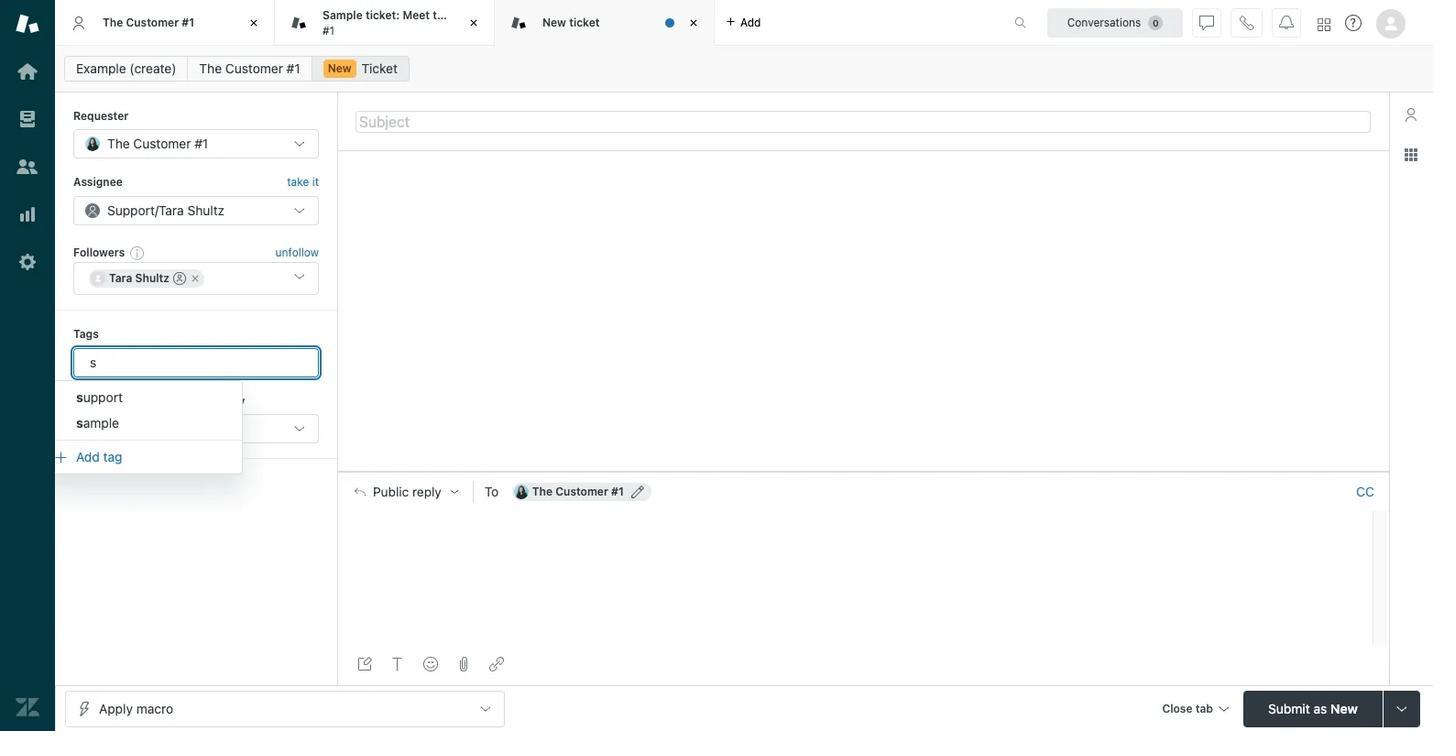 Task type: describe. For each thing, give the bounding box(es) containing it.
submit
[[1269, 701, 1311, 716]]

cc button
[[1357, 484, 1375, 500]]

close tab
[[1163, 702, 1214, 716]]

assignee element
[[73, 196, 319, 225]]

cc
[[1357, 484, 1375, 499]]

s for upport
[[76, 390, 83, 405]]

tab containing sample ticket: meet the ticket
[[275, 0, 495, 46]]

close
[[1163, 702, 1193, 716]]

it
[[312, 175, 319, 189]]

customer inside the customer #1 link
[[225, 61, 283, 76]]

draft mode image
[[358, 657, 372, 672]]

tara inside tara shultz option
[[109, 272, 132, 285]]

#1 inside tab
[[182, 15, 194, 29]]

new ticket tab
[[495, 0, 715, 46]]

add tag
[[76, 449, 122, 465]]

reporting image
[[16, 203, 39, 226]]

main element
[[0, 0, 55, 732]]

tag
[[103, 449, 122, 465]]

meet
[[403, 8, 430, 22]]

#1 left edit user icon
[[612, 485, 624, 499]]

example (create) button
[[64, 56, 188, 82]]

add button
[[715, 0, 772, 45]]

shultz inside option
[[135, 272, 170, 285]]

public
[[373, 485, 409, 499]]

customer inside requester element
[[133, 136, 191, 152]]

customer@example.com image
[[514, 485, 529, 499]]

sample ticket: meet the ticket #1
[[323, 8, 484, 37]]

the
[[433, 8, 451, 22]]

tara inside assignee element
[[159, 202, 184, 218]]

reply
[[413, 485, 442, 499]]

ticket
[[362, 61, 398, 76]]

tabs tab list
[[55, 0, 996, 46]]

the inside secondary "element"
[[199, 61, 222, 76]]

ticket inside tab
[[569, 15, 600, 29]]

the customer #1 tab
[[55, 0, 275, 46]]

the customer #1 inside tab
[[103, 15, 194, 29]]

user is an agent image
[[173, 272, 186, 285]]

#1 inside secondary "element"
[[287, 61, 300, 76]]

upport
[[83, 390, 123, 405]]

submit as new
[[1269, 701, 1358, 716]]

notifications image
[[1280, 15, 1294, 30]]

unfollow button
[[276, 245, 319, 261]]

zendesk support image
[[16, 12, 39, 36]]

customers image
[[16, 155, 39, 179]]

s for ample
[[76, 415, 83, 431]]

s ample
[[76, 415, 119, 431]]

tags list box
[[42, 381, 243, 475]]

sample
[[323, 8, 363, 22]]

example (create)
[[76, 61, 176, 76]]

close image inside new ticket tab
[[685, 14, 703, 32]]

conversations
[[1068, 15, 1142, 29]]

example
[[76, 61, 126, 76]]

the customer #1 right customer@example.com icon
[[532, 485, 624, 499]]

get help image
[[1346, 15, 1362, 31]]

conversations button
[[1048, 8, 1184, 37]]

add
[[741, 15, 761, 29]]

#1 inside sample ticket: meet the ticket #1
[[323, 23, 335, 37]]

tab
[[1196, 702, 1214, 716]]

as
[[1314, 701, 1328, 716]]

minimize composer image
[[856, 465, 871, 479]]

get started image
[[16, 60, 39, 83]]

to
[[485, 484, 499, 499]]

requester
[[73, 109, 129, 123]]

take it
[[287, 175, 319, 189]]

- button
[[73, 414, 187, 444]]

new ticket
[[543, 15, 600, 29]]

requester element
[[73, 130, 319, 159]]

tara shultz
[[109, 272, 170, 285]]

new for new
[[328, 61, 352, 75]]

tags
[[73, 327, 99, 341]]



Task type: locate. For each thing, give the bounding box(es) containing it.
the customer #1 down close image
[[199, 61, 300, 76]]

#1 left ticket
[[287, 61, 300, 76]]

the
[[103, 15, 123, 29], [199, 61, 222, 76], [107, 136, 130, 152], [532, 485, 553, 499]]

1 vertical spatial tara
[[109, 272, 132, 285]]

zendesk products image
[[1318, 18, 1331, 31]]

1 vertical spatial shultz
[[135, 272, 170, 285]]

followers element
[[73, 262, 319, 295]]

0 horizontal spatial ticket
[[453, 8, 484, 22]]

the customer #1 down requester
[[107, 136, 208, 152]]

2 s from the top
[[76, 415, 83, 431]]

unfollow
[[276, 246, 319, 259]]

the down requester
[[107, 136, 130, 152]]

1 horizontal spatial new
[[543, 15, 567, 29]]

/
[[155, 202, 159, 218]]

customer inside the customer #1 tab
[[126, 15, 179, 29]]

apps image
[[1404, 148, 1419, 162]]

Subject field
[[356, 110, 1371, 132]]

0 vertical spatial tara
[[159, 202, 184, 218]]

tarashultz49@gmail.com image
[[91, 272, 105, 286]]

apply macro
[[99, 701, 173, 716]]

2 vertical spatial new
[[1331, 701, 1358, 716]]

the customer #1 link
[[187, 56, 312, 82]]

edit user image
[[632, 486, 644, 499]]

2 horizontal spatial new
[[1331, 701, 1358, 716]]

the up example on the left top
[[103, 15, 123, 29]]

new
[[543, 15, 567, 29], [328, 61, 352, 75], [1331, 701, 1358, 716]]

admin image
[[16, 250, 39, 274]]

macro
[[136, 701, 173, 716]]

1 s from the top
[[76, 390, 83, 405]]

close tab button
[[1155, 691, 1237, 730]]

s
[[76, 390, 83, 405], [76, 415, 83, 431]]

customer up support / tara shultz
[[133, 136, 191, 152]]

ticket:
[[366, 8, 400, 22]]

type
[[73, 394, 100, 408]]

ample
[[83, 415, 119, 431]]

views image
[[16, 107, 39, 131]]

take
[[287, 175, 309, 189]]

ticket inside sample ticket: meet the ticket #1
[[453, 8, 484, 22]]

close image left "add" dropdown button
[[685, 14, 703, 32]]

s left '-'
[[76, 415, 83, 431]]

close image right the
[[465, 14, 483, 32]]

1 vertical spatial s
[[76, 415, 83, 431]]

0 vertical spatial new
[[543, 15, 567, 29]]

tara right support
[[159, 202, 184, 218]]

new inside tab
[[543, 15, 567, 29]]

ticket
[[453, 8, 484, 22], [569, 15, 600, 29]]

0 horizontal spatial new
[[328, 61, 352, 75]]

customer context image
[[1404, 107, 1419, 122]]

zendesk image
[[16, 696, 39, 720]]

apply
[[99, 701, 133, 716]]

the right (create)
[[199, 61, 222, 76]]

shultz inside assignee element
[[187, 202, 225, 218]]

tara right tarashultz49@gmail.com icon
[[109, 272, 132, 285]]

the inside tab
[[103, 15, 123, 29]]

format text image
[[391, 657, 405, 672]]

shultz right "/"
[[187, 202, 225, 218]]

#1
[[182, 15, 194, 29], [323, 23, 335, 37], [287, 61, 300, 76], [195, 136, 208, 152], [612, 485, 624, 499]]

0 vertical spatial s
[[76, 390, 83, 405]]

tab
[[275, 0, 495, 46]]

(create)
[[130, 61, 176, 76]]

add attachment image
[[457, 657, 471, 672]]

#1 left close image
[[182, 15, 194, 29]]

new for new ticket
[[543, 15, 567, 29]]

the inside requester element
[[107, 136, 130, 152]]

#1 up assignee element
[[195, 136, 208, 152]]

add
[[76, 449, 100, 465]]

0 vertical spatial shultz
[[187, 202, 225, 218]]

insert emojis image
[[424, 657, 438, 672]]

support / tara shultz
[[107, 202, 225, 218]]

followers
[[73, 245, 125, 259]]

customer up (create)
[[126, 15, 179, 29]]

info on adding followers image
[[130, 246, 145, 260]]

the customer #1
[[103, 15, 194, 29], [199, 61, 300, 76], [107, 136, 208, 152], [532, 485, 624, 499]]

0 horizontal spatial close image
[[465, 14, 483, 32]]

1 horizontal spatial shultz
[[187, 202, 225, 218]]

1 close image from the left
[[465, 14, 483, 32]]

button displays agent's chat status as invisible. image
[[1200, 15, 1215, 30]]

1 horizontal spatial close image
[[685, 14, 703, 32]]

add tag option
[[43, 445, 242, 470]]

0 horizontal spatial tara
[[109, 272, 132, 285]]

#1 down sample
[[323, 23, 335, 37]]

1 horizontal spatial ticket
[[569, 15, 600, 29]]

s up s ample
[[76, 390, 83, 405]]

support
[[107, 202, 155, 218]]

priority
[[205, 394, 245, 408]]

add link (cmd k) image
[[490, 657, 504, 672]]

close image
[[245, 14, 263, 32]]

the customer #1 inside requester element
[[107, 136, 208, 152]]

customer left edit user icon
[[556, 485, 609, 499]]

displays possible ticket submission types image
[[1395, 702, 1410, 716]]

remove image
[[190, 273, 201, 284]]

shultz left user is an agent icon at top
[[135, 272, 170, 285]]

secondary element
[[55, 50, 1434, 87]]

1 horizontal spatial tara
[[159, 202, 184, 218]]

customer down close image
[[225, 61, 283, 76]]

tara
[[159, 202, 184, 218], [109, 272, 132, 285]]

new inside secondary "element"
[[328, 61, 352, 75]]

tara shultz option
[[89, 270, 204, 288]]

customer
[[126, 15, 179, 29], [225, 61, 283, 76], [133, 136, 191, 152], [556, 485, 609, 499]]

public reply button
[[338, 473, 473, 511]]

assignee
[[73, 175, 123, 189]]

public reply
[[373, 485, 442, 499]]

close image
[[465, 14, 483, 32], [685, 14, 703, 32]]

the customer #1 up (create)
[[103, 15, 194, 29]]

1 vertical spatial new
[[328, 61, 352, 75]]

#1 inside requester element
[[195, 136, 208, 152]]

take it button
[[287, 174, 319, 192]]

-
[[85, 421, 91, 436]]

Tags field
[[87, 353, 302, 372]]

2 close image from the left
[[685, 14, 703, 32]]

0 horizontal spatial shultz
[[135, 272, 170, 285]]

shultz
[[187, 202, 225, 218], [135, 272, 170, 285]]

the right customer@example.com icon
[[532, 485, 553, 499]]

the customer #1 inside secondary "element"
[[199, 61, 300, 76]]

s upport
[[76, 390, 123, 405]]



Task type: vqa. For each thing, say whether or not it's contained in the screenshot.
the Customer within the tab
yes



